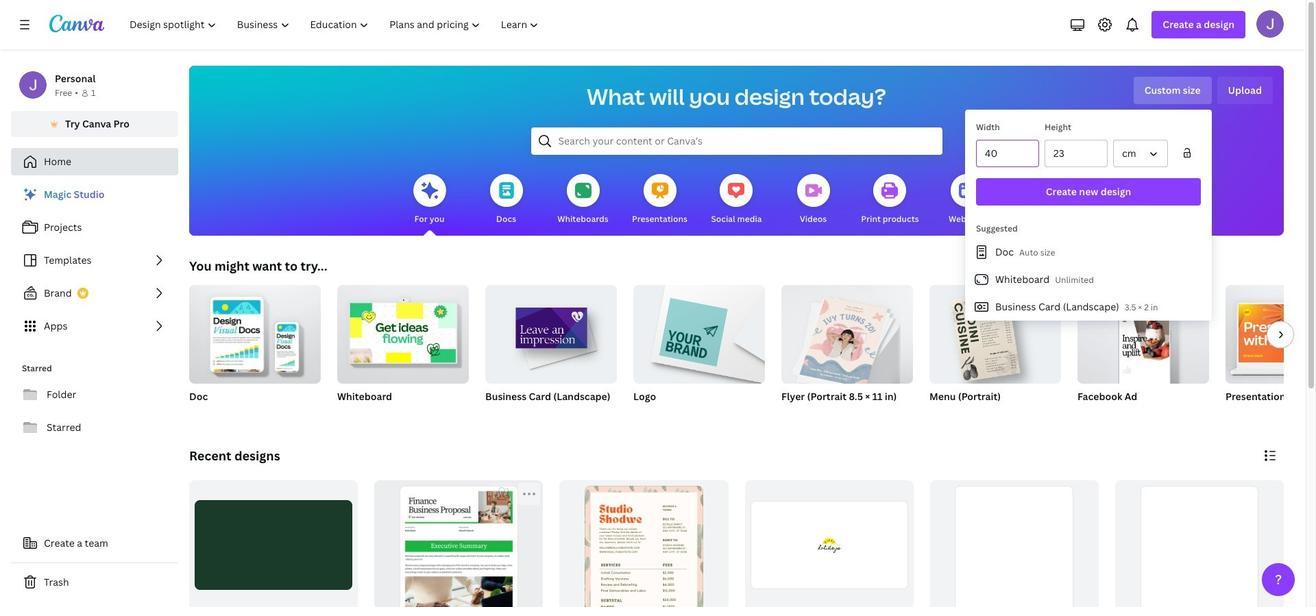 Task type: describe. For each thing, give the bounding box(es) containing it.
1 horizontal spatial list
[[965, 239, 1212, 321]]

0 horizontal spatial list
[[11, 181, 178, 340]]

top level navigation element
[[121, 11, 551, 38]]



Task type: vqa. For each thing, say whether or not it's contained in the screenshot.
search box
yes



Task type: locate. For each thing, give the bounding box(es) containing it.
list
[[11, 181, 178, 340], [965, 239, 1212, 321]]

jacob simon image
[[1257, 10, 1284, 38]]

group
[[337, 280, 469, 421], [337, 280, 469, 384], [485, 280, 617, 421], [485, 280, 617, 384], [633, 280, 765, 421], [633, 280, 765, 384], [782, 280, 913, 421], [782, 280, 913, 388], [189, 285, 321, 421], [189, 285, 321, 384], [930, 285, 1061, 421], [930, 285, 1061, 384], [1078, 285, 1209, 421], [1078, 285, 1209, 384], [1226, 285, 1316, 421], [1226, 285, 1316, 384], [374, 481, 543, 607], [560, 481, 728, 607], [745, 481, 914, 607], [930, 481, 1099, 607], [1115, 481, 1284, 607]]

Units: cm button
[[1113, 140, 1168, 167]]

None number field
[[985, 141, 1030, 167], [1054, 141, 1099, 167], [985, 141, 1030, 167], [1054, 141, 1099, 167]]

None search field
[[531, 128, 942, 155]]

Search search field
[[558, 128, 915, 154]]



